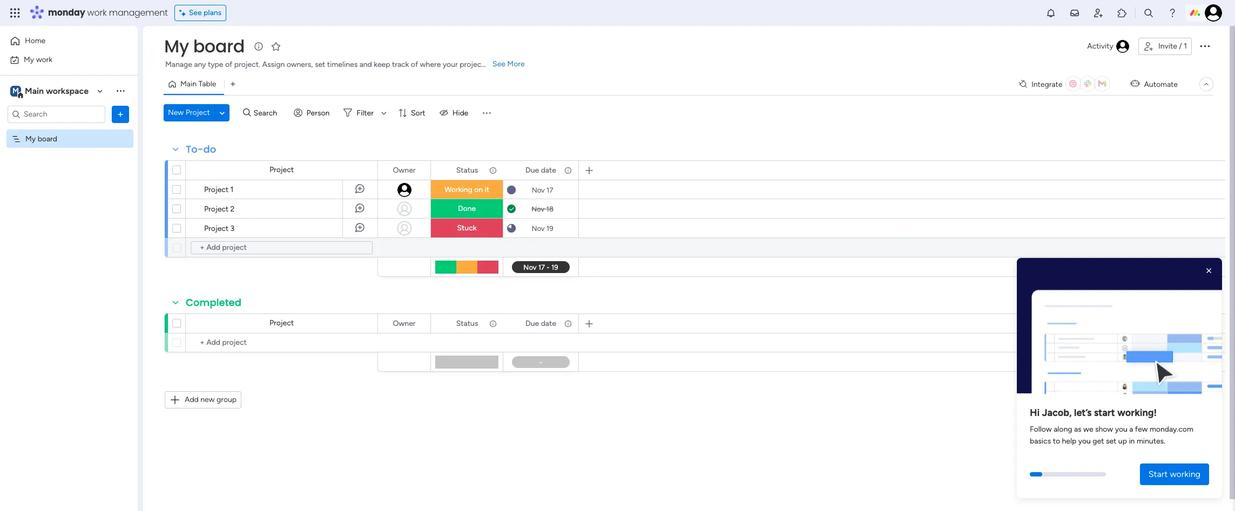 Task type: describe. For each thing, give the bounding box(es) containing it.
monday
[[48, 6, 85, 19]]

main table
[[180, 79, 216, 89]]

new
[[168, 108, 184, 117]]

1 vertical spatial 1
[[230, 185, 234, 195]]

board inside list box
[[38, 134, 57, 143]]

project
[[460, 60, 484, 69]]

set inside follow along as we show you a few monday.com basics to help you get set up in minutes.
[[1107, 437, 1117, 446]]

my work
[[24, 55, 52, 64]]

working
[[1170, 470, 1201, 480]]

status field for to-do
[[454, 165, 481, 176]]

person
[[307, 108, 330, 118]]

lottie animation element
[[1017, 258, 1223, 398]]

owner for first owner field from the top of the page
[[393, 166, 416, 175]]

main for main table
[[180, 79, 197, 89]]

start working button
[[1140, 464, 1210, 486]]

see plans button
[[174, 5, 226, 21]]

filter button
[[340, 104, 391, 122]]

+ Add project text field
[[191, 337, 373, 350]]

workspace selection element
[[10, 85, 90, 99]]

project 1
[[204, 185, 234, 195]]

see more
[[493, 59, 525, 69]]

manage
[[165, 60, 192, 69]]

workspace image
[[10, 85, 21, 97]]

work for monday
[[87, 6, 107, 19]]

my board inside list box
[[25, 134, 57, 143]]

status field for completed
[[454, 318, 481, 330]]

add view image
[[231, 80, 235, 88]]

start
[[1149, 470, 1168, 480]]

it
[[485, 185, 490, 195]]

sort button
[[394, 104, 432, 122]]

timelines
[[327, 60, 358, 69]]

monday work management
[[48, 6, 168, 19]]

main workspace
[[25, 86, 89, 96]]

1 horizontal spatial board
[[193, 34, 245, 58]]

nov for 2
[[532, 205, 545, 213]]

see plans
[[189, 8, 222, 17]]

follow
[[1030, 425, 1052, 435]]

nov 19
[[532, 225, 554, 233]]

a
[[1130, 425, 1134, 435]]

select product image
[[10, 8, 21, 18]]

sort
[[411, 108, 426, 118]]

angle down image
[[220, 109, 225, 117]]

options image
[[115, 109, 126, 120]]

completed
[[186, 296, 242, 310]]

2 due date field from the top
[[523, 318, 559, 330]]

home button
[[6, 32, 116, 50]]

plans
[[204, 8, 222, 17]]

jacob,
[[1043, 408, 1072, 419]]

stuck
[[457, 224, 477, 233]]

column information image for 2nd due date field from the bottom of the page
[[564, 166, 573, 175]]

invite
[[1159, 42, 1178, 51]]

due date for 2nd due date field from the bottom of the page
[[526, 166, 556, 175]]

along
[[1054, 425, 1073, 435]]

dapulse integrations image
[[1020, 80, 1028, 88]]

track
[[392, 60, 409, 69]]

add
[[185, 396, 199, 405]]

group
[[217, 396, 237, 405]]

add new group button
[[165, 392, 242, 409]]

add to favorites image
[[271, 41, 281, 52]]

my inside my work 'button'
[[24, 55, 34, 64]]

your
[[443, 60, 458, 69]]

invite / 1 button
[[1139, 38, 1192, 55]]

let's
[[1075, 408, 1092, 419]]

to-do
[[186, 143, 216, 156]]

get
[[1093, 437, 1105, 446]]

up
[[1119, 437, 1128, 446]]

v2 done deadline image
[[507, 204, 516, 214]]

1 of from the left
[[225, 60, 232, 69]]

invite members image
[[1094, 8, 1104, 18]]

help image
[[1168, 8, 1178, 18]]

1 horizontal spatial my board
[[164, 34, 245, 58]]

where
[[420, 60, 441, 69]]

add new group
[[185, 396, 237, 405]]

Search field
[[251, 105, 283, 120]]

invite / 1
[[1159, 42, 1188, 51]]

assign
[[262, 60, 285, 69]]

show
[[1096, 425, 1114, 435]]

project 3
[[204, 224, 235, 233]]

management
[[109, 6, 168, 19]]

person button
[[289, 104, 336, 122]]

main for main workspace
[[25, 86, 44, 96]]

notifications image
[[1046, 8, 1057, 18]]

To-do field
[[183, 143, 219, 157]]

see for see more
[[493, 59, 506, 69]]

in
[[1129, 437, 1135, 446]]

menu image
[[482, 108, 492, 118]]

1 owner field from the top
[[390, 165, 418, 176]]

done
[[458, 204, 476, 213]]

/
[[1180, 42, 1183, 51]]

arrow down image
[[378, 106, 391, 119]]

2 of from the left
[[411, 60, 418, 69]]

show board description image
[[252, 41, 265, 52]]

project 2
[[204, 205, 235, 214]]

2 due from the top
[[526, 319, 539, 328]]

autopilot image
[[1131, 77, 1140, 91]]

hide
[[453, 108, 469, 118]]

close image
[[1204, 266, 1215, 277]]

workspace
[[46, 86, 89, 96]]

status for to-do
[[456, 166, 478, 175]]

1 inside button
[[1184, 42, 1188, 51]]

filter
[[357, 108, 374, 118]]

19
[[547, 225, 554, 233]]



Task type: locate. For each thing, give the bounding box(es) containing it.
owner
[[393, 166, 416, 175], [393, 319, 416, 328]]

0 horizontal spatial main
[[25, 86, 44, 96]]

new project button
[[164, 104, 214, 122]]

0 vertical spatial 1
[[1184, 42, 1188, 51]]

0 vertical spatial date
[[541, 166, 556, 175]]

set right owners, at the top left of page
[[315, 60, 325, 69]]

my inside my board list box
[[25, 134, 36, 143]]

stands.
[[486, 60, 510, 69]]

column information image for to-do
[[489, 166, 498, 175]]

2 status field from the top
[[454, 318, 481, 330]]

table
[[199, 79, 216, 89]]

work
[[87, 6, 107, 19], [36, 55, 52, 64]]

1 vertical spatial column information image
[[489, 320, 498, 328]]

work right 'monday'
[[87, 6, 107, 19]]

1
[[1184, 42, 1188, 51], [230, 185, 234, 195]]

3 nov from the top
[[532, 225, 545, 233]]

1 horizontal spatial work
[[87, 6, 107, 19]]

0 vertical spatial due
[[526, 166, 539, 175]]

status for completed
[[456, 319, 478, 328]]

nov
[[532, 186, 545, 194], [532, 205, 545, 213], [532, 225, 545, 233]]

1 status from the top
[[456, 166, 478, 175]]

0 horizontal spatial 1
[[230, 185, 234, 195]]

2 due date from the top
[[526, 319, 556, 328]]

nov left 19
[[532, 225, 545, 233]]

working!
[[1118, 408, 1157, 419]]

0 horizontal spatial my board
[[25, 134, 57, 143]]

2 date from the top
[[541, 319, 556, 328]]

2
[[230, 205, 235, 214]]

of
[[225, 60, 232, 69], [411, 60, 418, 69]]

progress bar
[[1030, 473, 1043, 477]]

nov left 17
[[532, 186, 545, 194]]

3
[[230, 224, 235, 233]]

1 right /
[[1184, 42, 1188, 51]]

0 vertical spatial column information image
[[564, 166, 573, 175]]

2 vertical spatial nov
[[532, 225, 545, 233]]

2 column information image from the top
[[564, 320, 573, 328]]

0 vertical spatial you
[[1116, 425, 1128, 435]]

see more link
[[492, 59, 526, 70]]

work down the home
[[36, 55, 52, 64]]

owner for 2nd owner field from the top of the page
[[393, 319, 416, 328]]

my
[[164, 34, 189, 58], [24, 55, 34, 64], [25, 134, 36, 143]]

1 vertical spatial see
[[493, 59, 506, 69]]

my board
[[164, 34, 245, 58], [25, 134, 57, 143]]

0 horizontal spatial you
[[1079, 437, 1091, 446]]

Owner field
[[390, 165, 418, 176], [390, 318, 418, 330]]

column information image
[[489, 166, 498, 175], [489, 320, 498, 328]]

1 vertical spatial column information image
[[564, 320, 573, 328]]

My board field
[[162, 34, 247, 58]]

1 column information image from the top
[[489, 166, 498, 175]]

1 horizontal spatial 1
[[1184, 42, 1188, 51]]

due date for 1st due date field from the bottom of the page
[[526, 319, 556, 328]]

my down the home
[[24, 55, 34, 64]]

activity button
[[1083, 38, 1135, 55]]

manage any type of project. assign owners, set timelines and keep track of where your project stands.
[[165, 60, 510, 69]]

we
[[1084, 425, 1094, 435]]

column information image for 1st due date field from the bottom of the page
[[564, 320, 573, 328]]

follow along as we show you a few monday.com basics to help you get set up in minutes.
[[1030, 425, 1194, 446]]

project inside button
[[186, 108, 210, 117]]

+ Add project text field
[[191, 242, 373, 254]]

1 owner from the top
[[393, 166, 416, 175]]

0 vertical spatial work
[[87, 6, 107, 19]]

my board list box
[[0, 128, 138, 294]]

project
[[186, 108, 210, 117], [270, 165, 294, 175], [204, 185, 229, 195], [204, 205, 229, 214], [204, 224, 229, 233], [270, 319, 294, 328]]

see left plans
[[189, 8, 202, 17]]

help
[[1063, 437, 1077, 446]]

1 vertical spatial owner field
[[390, 318, 418, 330]]

see left more
[[493, 59, 506, 69]]

and
[[360, 60, 372, 69]]

0 vertical spatial due date field
[[523, 165, 559, 176]]

0 vertical spatial nov
[[532, 186, 545, 194]]

1 status field from the top
[[454, 165, 481, 176]]

1 vertical spatial my board
[[25, 134, 57, 143]]

type
[[208, 60, 223, 69]]

18
[[547, 205, 554, 213]]

1 vertical spatial due date
[[526, 319, 556, 328]]

0 horizontal spatial board
[[38, 134, 57, 143]]

board down search in workspace field
[[38, 134, 57, 143]]

my up manage on the top of the page
[[164, 34, 189, 58]]

few
[[1136, 425, 1148, 435]]

any
[[194, 60, 206, 69]]

on
[[474, 185, 483, 195]]

new
[[201, 396, 215, 405]]

column information image for completed
[[489, 320, 498, 328]]

2 column information image from the top
[[489, 320, 498, 328]]

options image
[[1199, 39, 1212, 52]]

1 vertical spatial nov
[[532, 205, 545, 213]]

option
[[0, 129, 138, 131]]

0 vertical spatial due date
[[526, 166, 556, 175]]

nov for 1
[[532, 186, 545, 194]]

nov 18
[[532, 205, 554, 213]]

v2 search image
[[243, 107, 251, 119]]

Completed field
[[183, 296, 244, 310]]

1 date from the top
[[541, 166, 556, 175]]

Search in workspace field
[[23, 108, 90, 120]]

to-
[[186, 143, 203, 156]]

board up type
[[193, 34, 245, 58]]

keep
[[374, 60, 390, 69]]

start working
[[1149, 470, 1201, 480]]

of right type
[[225, 60, 232, 69]]

board
[[193, 34, 245, 58], [38, 134, 57, 143]]

collapse board header image
[[1203, 80, 1211, 89]]

1 horizontal spatial see
[[493, 59, 506, 69]]

main inside button
[[180, 79, 197, 89]]

start
[[1095, 408, 1116, 419]]

0 horizontal spatial set
[[315, 60, 325, 69]]

see inside "link"
[[493, 59, 506, 69]]

Due date field
[[523, 165, 559, 176], [523, 318, 559, 330]]

2 nov from the top
[[532, 205, 545, 213]]

1 vertical spatial you
[[1079, 437, 1091, 446]]

0 horizontal spatial of
[[225, 60, 232, 69]]

2 owner field from the top
[[390, 318, 418, 330]]

you
[[1116, 425, 1128, 435], [1079, 437, 1091, 446]]

0 vertical spatial column information image
[[489, 166, 498, 175]]

monday.com
[[1150, 425, 1194, 435]]

1 vertical spatial set
[[1107, 437, 1117, 446]]

working on it
[[445, 185, 490, 195]]

apps image
[[1117, 8, 1128, 18]]

main right workspace image
[[25, 86, 44, 96]]

1 horizontal spatial set
[[1107, 437, 1117, 446]]

1 vertical spatial owner
[[393, 319, 416, 328]]

my board down search in workspace field
[[25, 134, 57, 143]]

0 vertical spatial status field
[[454, 165, 481, 176]]

1 vertical spatial date
[[541, 319, 556, 328]]

you left a
[[1116, 425, 1128, 435]]

inbox image
[[1070, 8, 1081, 18]]

0 horizontal spatial work
[[36, 55, 52, 64]]

minutes.
[[1137, 437, 1166, 446]]

activity
[[1088, 42, 1114, 51]]

1 up '2'
[[230, 185, 234, 195]]

main
[[180, 79, 197, 89], [25, 86, 44, 96]]

0 vertical spatial board
[[193, 34, 245, 58]]

1 column information image from the top
[[564, 166, 573, 175]]

nov 17
[[532, 186, 553, 194]]

main inside workspace selection element
[[25, 86, 44, 96]]

1 due date field from the top
[[523, 165, 559, 176]]

17
[[547, 186, 553, 194]]

work inside 'button'
[[36, 55, 52, 64]]

1 horizontal spatial you
[[1116, 425, 1128, 435]]

my work button
[[6, 51, 116, 68]]

main left table
[[180, 79, 197, 89]]

main table button
[[164, 76, 224, 93]]

0 vertical spatial status
[[456, 166, 478, 175]]

my board up any
[[164, 34, 245, 58]]

1 vertical spatial work
[[36, 55, 52, 64]]

1 nov from the top
[[532, 186, 545, 194]]

see for see plans
[[189, 8, 202, 17]]

1 due from the top
[[526, 166, 539, 175]]

integrate
[[1032, 80, 1063, 89]]

to
[[1053, 437, 1061, 446]]

automate
[[1145, 80, 1178, 89]]

set left up
[[1107, 437, 1117, 446]]

basics
[[1030, 437, 1052, 446]]

project.
[[234, 60, 260, 69]]

do
[[203, 143, 216, 156]]

0 vertical spatial see
[[189, 8, 202, 17]]

1 due date from the top
[[526, 166, 556, 175]]

0 vertical spatial my board
[[164, 34, 245, 58]]

lottie animation image
[[1017, 263, 1223, 398]]

you down we
[[1079, 437, 1091, 446]]

2 owner from the top
[[393, 319, 416, 328]]

2 status from the top
[[456, 319, 478, 328]]

1 vertical spatial due date field
[[523, 318, 559, 330]]

1 horizontal spatial of
[[411, 60, 418, 69]]

working
[[445, 185, 473, 195]]

0 vertical spatial owner field
[[390, 165, 418, 176]]

hide button
[[435, 104, 475, 122]]

as
[[1075, 425, 1082, 435]]

home
[[25, 36, 45, 45]]

due
[[526, 166, 539, 175], [526, 319, 539, 328]]

0 vertical spatial owner
[[393, 166, 416, 175]]

0 horizontal spatial see
[[189, 8, 202, 17]]

search everything image
[[1144, 8, 1155, 18]]

hi
[[1030, 408, 1040, 419]]

column information image
[[564, 166, 573, 175], [564, 320, 573, 328]]

1 vertical spatial status
[[456, 319, 478, 328]]

see inside button
[[189, 8, 202, 17]]

1 vertical spatial board
[[38, 134, 57, 143]]

new project
[[168, 108, 210, 117]]

1 horizontal spatial main
[[180, 79, 197, 89]]

1 vertical spatial status field
[[454, 318, 481, 330]]

Status field
[[454, 165, 481, 176], [454, 318, 481, 330]]

workspace options image
[[115, 86, 126, 96]]

jacob simon image
[[1205, 4, 1223, 22]]

hi jacob, let's start working!
[[1030, 408, 1157, 419]]

1 vertical spatial due
[[526, 319, 539, 328]]

m
[[12, 86, 19, 95]]

of right track
[[411, 60, 418, 69]]

nov left 18
[[532, 205, 545, 213]]

my down search in workspace field
[[25, 134, 36, 143]]

status
[[456, 166, 478, 175], [456, 319, 478, 328]]

0 vertical spatial set
[[315, 60, 325, 69]]

work for my
[[36, 55, 52, 64]]

owners,
[[287, 60, 313, 69]]



Task type: vqa. For each thing, say whether or not it's contained in the screenshot.
Search Everything icon
yes



